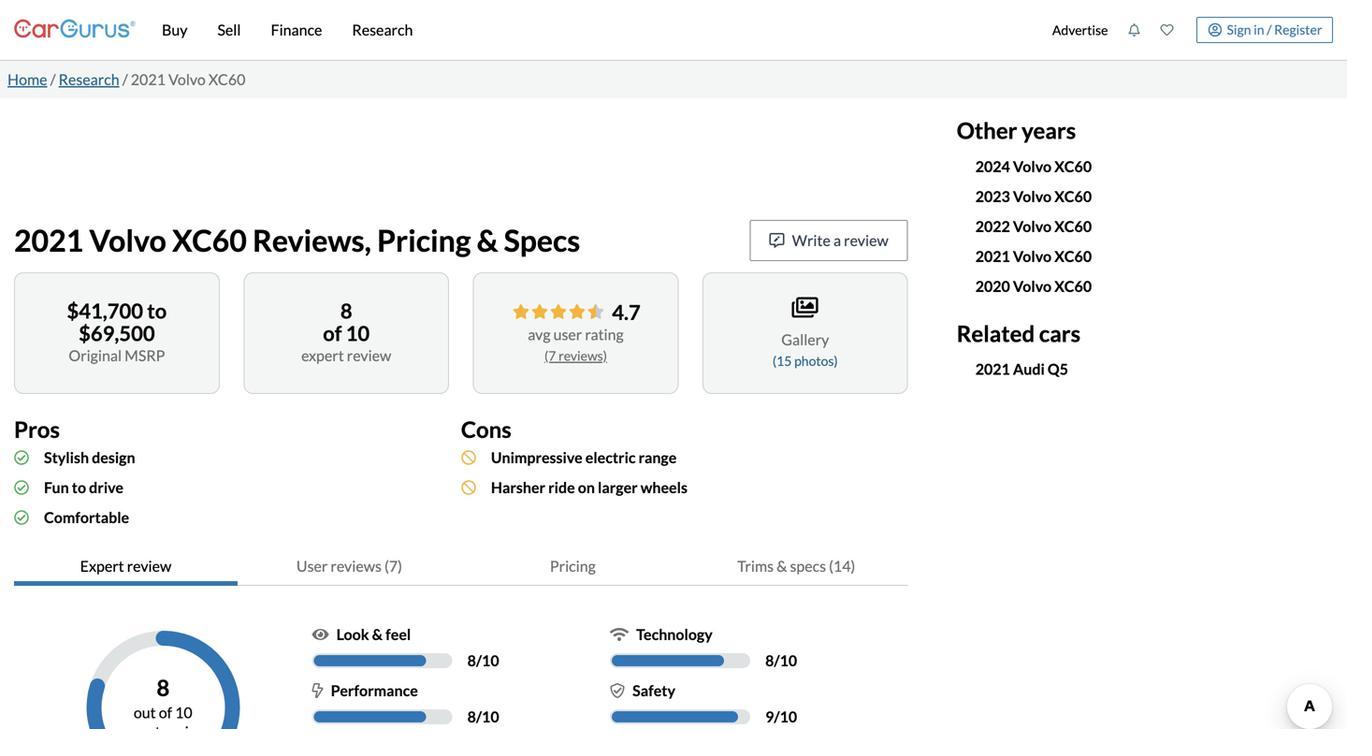 Task type: vqa. For each thing, say whether or not it's contained in the screenshot.
Chat button
no



Task type: describe. For each thing, give the bounding box(es) containing it.
2021 audi q5
[[976, 360, 1069, 378]]

2021 audi q5 link
[[976, 360, 1069, 378]]

research link
[[59, 70, 119, 88]]

2021 volvo xc60 reviews, pricing & specs
[[14, 222, 580, 258]]

pricing tab
[[461, 548, 685, 586]]

8 inside 8 of 10 expert review
[[340, 299, 352, 323]]

advertise link
[[1043, 4, 1118, 56]]

volvo for 2021 volvo xc60 reviews, pricing & specs
[[89, 222, 166, 258]]

avg
[[528, 325, 551, 343]]

other years
[[957, 117, 1076, 144]]

buy button
[[147, 0, 203, 60]]

larger
[[598, 478, 638, 497]]

2021 for 2021 volvo xc60 reviews, pricing & specs
[[14, 222, 84, 258]]

stylish design
[[44, 448, 135, 467]]

2023 volvo xc60 link
[[976, 187, 1092, 205]]

menu containing sign in / register
[[1043, 4, 1334, 56]]

home / research / 2021 volvo xc60
[[7, 70, 246, 88]]

trims & specs (14)
[[738, 557, 856, 575]]

other
[[957, 117, 1018, 144]]

(14)
[[829, 557, 856, 575]]

saved cars image
[[1161, 23, 1174, 36]]

specs
[[504, 222, 580, 258]]

home
[[7, 70, 47, 88]]

design
[[92, 448, 135, 467]]

2020 volvo xc60 link
[[976, 277, 1092, 295]]

sign in / register menu item
[[1184, 17, 1334, 43]]

10 for technology
[[780, 651, 798, 670]]

2021 for 2021 audi q5
[[976, 360, 1011, 378]]

eye image
[[312, 627, 329, 642]]

avg user rating (7 reviews)
[[528, 325, 624, 364]]

check circle image for fun to drive
[[14, 480, 29, 495]]

cars
[[1040, 320, 1081, 347]]

sign in / register link
[[1197, 17, 1334, 43]]

register
[[1275, 21, 1323, 37]]

2020
[[976, 277, 1011, 295]]

10 for look & feel
[[482, 651, 499, 670]]

stylish
[[44, 448, 89, 467]]

xc60 for 2021 volvo xc60
[[1055, 247, 1092, 265]]

9 / 10
[[766, 708, 798, 726]]

msrp
[[125, 346, 165, 365]]

reviews
[[331, 557, 382, 575]]

2023 volvo xc60
[[976, 187, 1092, 205]]

expert review
[[80, 557, 172, 575]]

4.7
[[612, 300, 641, 324]]

$41,700
[[67, 299, 143, 323]]

2024 volvo xc60
[[976, 157, 1092, 175]]

9
[[766, 708, 774, 726]]

unimpressive
[[491, 448, 583, 467]]

volvo for 2021 volvo xc60
[[1013, 247, 1052, 265]]

expert review tab
[[14, 548, 238, 586]]

8 / 10 for technology
[[766, 651, 798, 670]]

buy
[[162, 21, 188, 39]]

a
[[834, 231, 841, 249]]

cargurus logo homepage link link
[[14, 3, 136, 57]]

check circle image
[[14, 510, 29, 525]]

unimpressive electric range
[[491, 448, 677, 467]]

of inside 8 out of 10
[[159, 703, 172, 721]]

on
[[578, 478, 595, 497]]

2021 volvo xc60
[[976, 247, 1092, 265]]

pros
[[14, 416, 60, 443]]

reviews)
[[559, 348, 607, 364]]

to for drive
[[72, 478, 86, 497]]

q5
[[1048, 360, 1069, 378]]

original
[[69, 346, 122, 365]]

range
[[639, 448, 677, 467]]

pricing inside tab
[[550, 557, 596, 575]]

volvo for 2020 volvo xc60
[[1013, 277, 1052, 295]]

xc60 for 2020 volvo xc60
[[1055, 277, 1092, 295]]

shield check image
[[610, 683, 625, 698]]

2022
[[976, 217, 1011, 235]]

audi
[[1013, 360, 1045, 378]]

electric
[[586, 448, 636, 467]]

specs
[[790, 557, 826, 575]]

finance
[[271, 21, 322, 39]]

comfortable
[[44, 508, 129, 526]]

& for look & feel
[[372, 625, 383, 643]]

volvo for 2022 volvo xc60
[[1013, 217, 1052, 235]]

8 / 10 for look & feel
[[468, 651, 499, 670]]

8 for look & feel
[[468, 651, 476, 670]]

(7 reviews) link
[[545, 348, 607, 364]]

user
[[554, 325, 582, 343]]

2021 down buy dropdown button
[[131, 70, 166, 88]]

out
[[134, 703, 156, 721]]

tab list containing expert review
[[14, 548, 908, 586]]

8 for technology
[[766, 651, 774, 670]]

comment alt edit image
[[770, 233, 785, 248]]

2022 volvo xc60 link
[[976, 217, 1092, 235]]

trims & specs (14) tab
[[685, 548, 908, 586]]

write
[[792, 231, 831, 249]]

safety
[[633, 681, 676, 700]]

cons
[[461, 416, 512, 443]]

ban image
[[461, 450, 476, 465]]

related
[[957, 320, 1035, 347]]

related cars
[[957, 320, 1081, 347]]

(7
[[545, 348, 556, 364]]

2021 for 2021 volvo xc60
[[976, 247, 1011, 265]]

years
[[1022, 117, 1076, 144]]

volvo for 2024 volvo xc60
[[1013, 157, 1052, 175]]

(7)
[[385, 557, 402, 575]]

wheels
[[641, 478, 688, 497]]



Task type: locate. For each thing, give the bounding box(es) containing it.
ride
[[549, 478, 575, 497]]

ban image
[[461, 480, 476, 495]]

8 for performance
[[468, 708, 476, 726]]

check circle image
[[14, 450, 29, 465], [14, 480, 29, 495]]

harsher
[[491, 478, 546, 497]]

8 out of 10
[[134, 674, 192, 721]]

1 vertical spatial check circle image
[[14, 480, 29, 495]]

1 horizontal spatial &
[[477, 222, 498, 258]]

sell
[[218, 21, 241, 39]]

volvo down 2021 volvo xc60
[[1013, 277, 1052, 295]]

images image
[[792, 296, 819, 319]]

1 vertical spatial to
[[72, 478, 86, 497]]

of
[[323, 321, 342, 345], [159, 703, 172, 721]]

1 vertical spatial research
[[59, 70, 119, 88]]

2021 up $41,700
[[14, 222, 84, 258]]

research right finance
[[352, 21, 413, 39]]

look & feel
[[337, 625, 411, 643]]

8
[[340, 299, 352, 323], [468, 651, 476, 670], [766, 651, 774, 670], [157, 674, 170, 701], [468, 708, 476, 726]]

1 check circle image from the top
[[14, 450, 29, 465]]

0 vertical spatial of
[[323, 321, 342, 345]]

8 of 10 expert review
[[301, 299, 391, 365]]

0 horizontal spatial to
[[72, 478, 86, 497]]

10 inside 8 of 10 expert review
[[346, 321, 370, 345]]

&
[[477, 222, 498, 258], [777, 557, 787, 575], [372, 625, 383, 643]]

rating
[[585, 325, 624, 343]]

to up msrp
[[147, 299, 167, 323]]

2021 volvo xc60 link
[[976, 247, 1092, 265]]

volvo down buy dropdown button
[[168, 70, 206, 88]]

2024 volvo xc60 link
[[976, 157, 1092, 175]]

1 vertical spatial review
[[347, 346, 391, 365]]

2021 up 2020
[[976, 247, 1011, 265]]

photos)
[[795, 353, 838, 369]]

0 horizontal spatial expert
[[80, 557, 124, 575]]

performance
[[331, 681, 418, 700]]

technology
[[637, 625, 713, 643]]

xc60 for 2023 volvo xc60
[[1055, 187, 1092, 205]]

menu
[[1043, 4, 1334, 56]]

0 vertical spatial review
[[844, 231, 889, 249]]

0 horizontal spatial pricing
[[377, 222, 471, 258]]

0 vertical spatial to
[[147, 299, 167, 323]]

1 vertical spatial &
[[777, 557, 787, 575]]

check circle image up check circle image
[[14, 480, 29, 495]]

1 vertical spatial expert
[[80, 557, 124, 575]]

research button
[[337, 0, 428, 60]]

2022 volvo xc60
[[976, 217, 1092, 235]]

open notifications image
[[1128, 23, 1141, 36]]

tab list
[[14, 548, 908, 586]]

home link
[[7, 70, 47, 88]]

0 vertical spatial check circle image
[[14, 450, 29, 465]]

/
[[1267, 21, 1272, 37], [50, 70, 56, 88], [122, 70, 128, 88], [476, 651, 482, 670], [774, 651, 780, 670], [476, 708, 482, 726], [774, 708, 780, 726]]

in
[[1254, 21, 1265, 37]]

10 for safety
[[780, 708, 798, 726]]

0 vertical spatial pricing
[[377, 222, 471, 258]]

2023
[[976, 187, 1011, 205]]

user reviews (7)
[[297, 557, 402, 575]]

research
[[352, 21, 413, 39], [59, 70, 119, 88]]

look
[[337, 625, 369, 643]]

gallery
[[782, 330, 830, 349]]

8 inside 8 out of 10
[[157, 674, 170, 701]]

menu bar
[[136, 0, 1043, 60]]

user reviews (7) tab
[[238, 548, 461, 586]]

volvo up 2020 volvo xc60 link
[[1013, 247, 1052, 265]]

2021 down related
[[976, 360, 1011, 378]]

expert inside 8 of 10 expert review
[[301, 346, 344, 365]]

1 horizontal spatial research
[[352, 21, 413, 39]]

(15
[[773, 353, 792, 369]]

1 horizontal spatial pricing
[[550, 557, 596, 575]]

0 vertical spatial research
[[352, 21, 413, 39]]

volvo
[[168, 70, 206, 88], [1013, 157, 1052, 175], [1013, 187, 1052, 205], [1013, 217, 1052, 235], [89, 222, 166, 258], [1013, 247, 1052, 265], [1013, 277, 1052, 295]]

fun to drive
[[44, 478, 124, 497]]

xc60
[[209, 70, 246, 88], [1055, 157, 1092, 175], [1055, 187, 1092, 205], [1055, 217, 1092, 235], [172, 222, 247, 258], [1055, 247, 1092, 265], [1055, 277, 1092, 295]]

10 for performance
[[482, 708, 499, 726]]

volvo up $41,700
[[89, 222, 166, 258]]

$41,700 to $69,500 original msrp
[[67, 299, 167, 365]]

10
[[346, 321, 370, 345], [482, 651, 499, 670], [780, 651, 798, 670], [175, 703, 192, 721], [482, 708, 499, 726], [780, 708, 798, 726]]

sign in / register
[[1227, 21, 1323, 37]]

2 horizontal spatial review
[[844, 231, 889, 249]]

$69,500
[[79, 321, 155, 345]]

user
[[297, 557, 328, 575]]

sell button
[[203, 0, 256, 60]]

review inside 'tab'
[[127, 557, 172, 575]]

check circle image down pros
[[14, 450, 29, 465]]

fun
[[44, 478, 69, 497]]

1 horizontal spatial expert
[[301, 346, 344, 365]]

menu bar containing buy
[[136, 0, 1043, 60]]

2 horizontal spatial &
[[777, 557, 787, 575]]

0 vertical spatial &
[[477, 222, 498, 258]]

8 / 10 for performance
[[468, 708, 499, 726]]

bolt image
[[312, 683, 323, 698]]

& for trims & specs (14)
[[777, 557, 787, 575]]

finance button
[[256, 0, 337, 60]]

write a review
[[792, 231, 889, 249]]

volvo for 2023 volvo xc60
[[1013, 187, 1052, 205]]

volvo down 2024 volvo xc60
[[1013, 187, 1052, 205]]

1 horizontal spatial review
[[347, 346, 391, 365]]

reviews,
[[253, 222, 371, 258]]

feel
[[386, 625, 411, 643]]

0 horizontal spatial review
[[127, 557, 172, 575]]

sign
[[1227, 21, 1252, 37]]

1 horizontal spatial to
[[147, 299, 167, 323]]

review inside 8 of 10 expert review
[[347, 346, 391, 365]]

of inside 8 of 10 expert review
[[323, 321, 342, 345]]

2 vertical spatial review
[[127, 557, 172, 575]]

volvo up 2023 volvo xc60 link
[[1013, 157, 1052, 175]]

review inside button
[[844, 231, 889, 249]]

trims
[[738, 557, 774, 575]]

10 inside 8 out of 10
[[175, 703, 192, 721]]

1 horizontal spatial of
[[323, 321, 342, 345]]

to right fun
[[72, 478, 86, 497]]

1 vertical spatial of
[[159, 703, 172, 721]]

volvo up 2021 volvo xc60
[[1013, 217, 1052, 235]]

wifi image
[[610, 627, 629, 642]]

advertise
[[1053, 22, 1108, 38]]

1 vertical spatial pricing
[[550, 557, 596, 575]]

research inside dropdown button
[[352, 21, 413, 39]]

harsher ride on larger wheels
[[491, 478, 688, 497]]

0 vertical spatial expert
[[301, 346, 344, 365]]

xc60 for 2022 volvo xc60
[[1055, 217, 1092, 235]]

to inside $41,700 to $69,500 original msrp
[[147, 299, 167, 323]]

xc60 for 2024 volvo xc60
[[1055, 157, 1092, 175]]

research down the cargurus logo homepage link link
[[59, 70, 119, 88]]

2024
[[976, 157, 1011, 175]]

2 check circle image from the top
[[14, 480, 29, 495]]

gallery (15 photos)
[[773, 330, 838, 369]]

& inside tab
[[777, 557, 787, 575]]

0 horizontal spatial of
[[159, 703, 172, 721]]

expert inside expert review 'tab'
[[80, 557, 124, 575]]

2021
[[131, 70, 166, 88], [14, 222, 84, 258], [976, 247, 1011, 265], [976, 360, 1011, 378]]

xc60 for 2021 volvo xc60 reviews, pricing & specs
[[172, 222, 247, 258]]

pricing
[[377, 222, 471, 258], [550, 557, 596, 575]]

write a review button
[[750, 220, 908, 261]]

0 horizontal spatial &
[[372, 625, 383, 643]]

cargurus logo homepage link image
[[14, 3, 136, 57]]

check circle image for stylish design
[[14, 450, 29, 465]]

2 vertical spatial &
[[372, 625, 383, 643]]

/ inside sign in / register link
[[1267, 21, 1272, 37]]

to for $69,500
[[147, 299, 167, 323]]

0 horizontal spatial research
[[59, 70, 119, 88]]

user icon image
[[1208, 23, 1222, 37]]

2020 volvo xc60
[[976, 277, 1092, 295]]



